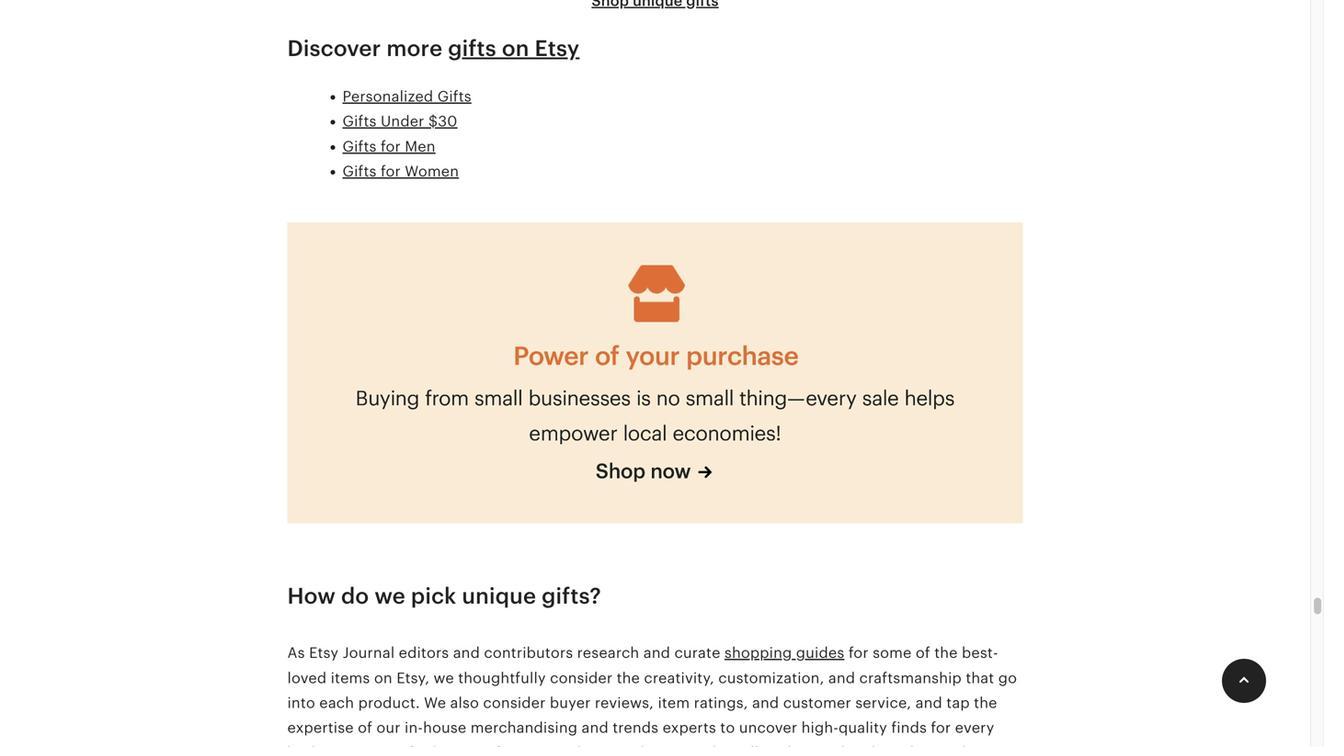 Task type: describe. For each thing, give the bounding box(es) containing it.
product.
[[358, 696, 420, 712]]

for down gifts under $30 link
[[381, 138, 401, 155]]

0 vertical spatial more
[[387, 36, 443, 61]]

gifts on etsy link
[[448, 36, 580, 61]]

about
[[569, 746, 611, 748]]

for down tap
[[931, 721, 952, 737]]

find
[[409, 746, 437, 748]]

gifts down personalized
[[343, 113, 377, 130]]

our
[[377, 721, 401, 737]]

under
[[381, 113, 425, 130]]

that
[[966, 671, 995, 687]]

as
[[288, 645, 305, 662]]

women
[[405, 163, 459, 180]]

customization,
[[719, 671, 825, 687]]

items
[[331, 671, 370, 687]]

gifts for women link
[[343, 163, 459, 180]]

tap
[[947, 696, 970, 712]]

shopping guides link
[[725, 645, 845, 662]]

buyer
[[550, 696, 591, 712]]

0 horizontal spatial we
[[375, 584, 406, 609]]

personalized gifts link
[[343, 88, 472, 105]]

into
[[288, 696, 315, 712]]

discover more gifts on etsy
[[288, 36, 580, 61]]

1 can from the left
[[378, 746, 405, 748]]

creativity,
[[644, 671, 715, 687]]

trends
[[613, 721, 659, 737]]

budget.
[[288, 746, 344, 748]]

listing
[[788, 746, 832, 748]]

2 can from the left
[[919, 746, 945, 748]]

seller's
[[735, 746, 784, 748]]

the down that on the bottom
[[974, 696, 998, 712]]

in
[[690, 746, 703, 748]]

pick
[[411, 584, 457, 609]]

you
[[348, 746, 374, 748]]

house
[[423, 721, 467, 737]]

also
[[450, 696, 479, 712]]

expertise
[[288, 721, 354, 737]]

gifts down gifts under $30 link
[[343, 138, 377, 155]]

gifts for men link
[[343, 138, 436, 155]]

$30
[[429, 113, 458, 130]]

service,
[[856, 696, 912, 712]]

for some of the best- loved items on etsy, we thoughtfully consider the creativity, customization, and craftsmanship that go into each product. we also consider buyer reviews, item ratings, and customer service, and tap the expertise of our in-house merchandising and trends experts to uncover high-quality finds for every budget. you can find more information about each item in the seller's listing details and can ta
[[288, 645, 1018, 748]]

merchandising
[[471, 721, 578, 737]]

ratings,
[[694, 696, 749, 712]]

1 vertical spatial each
[[615, 746, 650, 748]]

and up about
[[582, 721, 609, 737]]

0 vertical spatial of
[[916, 645, 931, 662]]

0 horizontal spatial each
[[320, 696, 354, 712]]

men
[[405, 138, 436, 155]]

discover
[[288, 36, 381, 61]]

1 vertical spatial item
[[654, 746, 686, 748]]

we inside for some of the best- loved items on etsy, we thoughtfully consider the creativity, customization, and craftsmanship that go into each product. we also consider buyer reviews, item ratings, and customer service, and tap the expertise of our in-house merchandising and trends experts to uncover high-quality finds for every budget. you can find more information about each item in the seller's listing details and can ta
[[434, 671, 454, 687]]

for left 'some'
[[849, 645, 869, 662]]

details
[[836, 746, 884, 748]]

0 horizontal spatial of
[[358, 721, 373, 737]]

gifts?
[[542, 584, 602, 609]]

every
[[956, 721, 995, 737]]

curate
[[675, 645, 721, 662]]

contributors
[[484, 645, 573, 662]]



Task type: locate. For each thing, give the bounding box(es) containing it.
and right editors
[[453, 645, 480, 662]]

1 vertical spatial of
[[358, 721, 373, 737]]

more down house
[[441, 746, 478, 748]]

we right do
[[375, 584, 406, 609]]

the
[[935, 645, 958, 662], [617, 671, 640, 687], [974, 696, 998, 712], [707, 746, 731, 748]]

0 horizontal spatial consider
[[483, 696, 546, 712]]

shopping
[[725, 645, 793, 662]]

for down gifts for men link
[[381, 163, 401, 180]]

and
[[453, 645, 480, 662], [644, 645, 671, 662], [829, 671, 856, 687], [753, 696, 780, 712], [916, 696, 943, 712], [582, 721, 609, 737], [888, 746, 915, 748]]

personalized gifts gifts under $30 gifts for men gifts for women
[[343, 88, 472, 180]]

in-
[[405, 721, 423, 737]]

gifts down gifts for men link
[[343, 163, 377, 180]]

research
[[577, 645, 640, 662]]

personalized
[[343, 88, 434, 105]]

the down the to
[[707, 746, 731, 748]]

high-
[[802, 721, 839, 737]]

we
[[424, 696, 446, 712]]

1 vertical spatial on
[[374, 671, 393, 687]]

of
[[916, 645, 931, 662], [358, 721, 373, 737]]

etsy right 'gifts'
[[535, 36, 580, 61]]

more inside for some of the best- loved items on etsy, we thoughtfully consider the creativity, customization, and craftsmanship that go into each product. we also consider buyer reviews, item ratings, and customer service, and tap the expertise of our in-house merchandising and trends experts to uncover high-quality finds for every budget. you can find more information about each item in the seller's listing details and can ta
[[441, 746, 478, 748]]

loved
[[288, 671, 327, 687]]

1 horizontal spatial consider
[[550, 671, 613, 687]]

gifts
[[448, 36, 497, 61]]

can down finds
[[919, 746, 945, 748]]

1 horizontal spatial can
[[919, 746, 945, 748]]

and up 'uncover'
[[753, 696, 780, 712]]

do
[[341, 584, 369, 609]]

go
[[999, 671, 1018, 687]]

best-
[[962, 645, 999, 662]]

gifts
[[438, 88, 472, 105], [343, 113, 377, 130], [343, 138, 377, 155], [343, 163, 377, 180]]

the left best-
[[935, 645, 958, 662]]

can
[[378, 746, 405, 748], [919, 746, 945, 748]]

craftsmanship
[[860, 671, 962, 687]]

how
[[288, 584, 336, 609]]

0 vertical spatial etsy
[[535, 36, 580, 61]]

each down trends
[[615, 746, 650, 748]]

of up you
[[358, 721, 373, 737]]

we
[[375, 584, 406, 609], [434, 671, 454, 687]]

item down creativity,
[[658, 696, 690, 712]]

1 horizontal spatial we
[[434, 671, 454, 687]]

1 horizontal spatial each
[[615, 746, 650, 748]]

more up personalized gifts link
[[387, 36, 443, 61]]

1 vertical spatial more
[[441, 746, 478, 748]]

each down the "items"
[[320, 696, 354, 712]]

some
[[873, 645, 912, 662]]

0 vertical spatial consider
[[550, 671, 613, 687]]

0 vertical spatial item
[[658, 696, 690, 712]]

consider
[[550, 671, 613, 687], [483, 696, 546, 712]]

unique
[[462, 584, 536, 609]]

and left tap
[[916, 696, 943, 712]]

consider up the buyer
[[550, 671, 613, 687]]

1 vertical spatial consider
[[483, 696, 546, 712]]

guides
[[797, 645, 845, 662]]

0 vertical spatial we
[[375, 584, 406, 609]]

and down guides
[[829, 671, 856, 687]]

information
[[482, 746, 565, 748]]

1 horizontal spatial of
[[916, 645, 931, 662]]

reviews,
[[595, 696, 654, 712]]

to
[[721, 721, 735, 737]]

editors
[[399, 645, 449, 662]]

how do we pick unique gifts?
[[288, 584, 602, 609]]

0 vertical spatial each
[[320, 696, 354, 712]]

experts
[[663, 721, 717, 737]]

1 horizontal spatial etsy
[[535, 36, 580, 61]]

1 horizontal spatial on
[[502, 36, 530, 61]]

and down finds
[[888, 746, 915, 748]]

on inside for some of the best- loved items on etsy, we thoughtfully consider the creativity, customization, and craftsmanship that go into each product. we also consider buyer reviews, item ratings, and customer service, and tap the expertise of our in-house merchandising and trends experts to uncover high-quality finds for every budget. you can find more information about each item in the seller's listing details and can ta
[[374, 671, 393, 687]]

can down our
[[378, 746, 405, 748]]

0 horizontal spatial can
[[378, 746, 405, 748]]

customer
[[784, 696, 852, 712]]

on right 'gifts'
[[502, 36, 530, 61]]

0 horizontal spatial etsy
[[309, 645, 339, 662]]

gifts up the $30
[[438, 88, 472, 105]]

0 horizontal spatial on
[[374, 671, 393, 687]]

uncover
[[739, 721, 798, 737]]

on
[[502, 36, 530, 61], [374, 671, 393, 687]]

more
[[387, 36, 443, 61], [441, 746, 478, 748]]

the up the reviews,
[[617, 671, 640, 687]]

gifts under $30 link
[[343, 113, 458, 130]]

consider up merchandising
[[483, 696, 546, 712]]

and up creativity,
[[644, 645, 671, 662]]

finds
[[892, 721, 927, 737]]

buying from small businesses image
[[288, 193, 1024, 552]]

item
[[658, 696, 690, 712], [654, 746, 686, 748]]

etsy,
[[397, 671, 430, 687]]

0 vertical spatial on
[[502, 36, 530, 61]]

for
[[381, 138, 401, 155], [381, 163, 401, 180], [849, 645, 869, 662], [931, 721, 952, 737]]

on up the product.
[[374, 671, 393, 687]]

quality
[[839, 721, 888, 737]]

etsy right as
[[309, 645, 339, 662]]

1 vertical spatial we
[[434, 671, 454, 687]]

we up 'we'
[[434, 671, 454, 687]]

each
[[320, 696, 354, 712], [615, 746, 650, 748]]

1 vertical spatial etsy
[[309, 645, 339, 662]]

of up craftsmanship
[[916, 645, 931, 662]]

item down experts
[[654, 746, 686, 748]]

thoughtfully
[[458, 671, 546, 687]]

etsy
[[535, 36, 580, 61], [309, 645, 339, 662]]

journal
[[343, 645, 395, 662]]

as etsy journal editors and contributors research and curate shopping guides
[[288, 645, 845, 662]]



Task type: vqa. For each thing, say whether or not it's contained in the screenshot.
the topmost Etsy
yes



